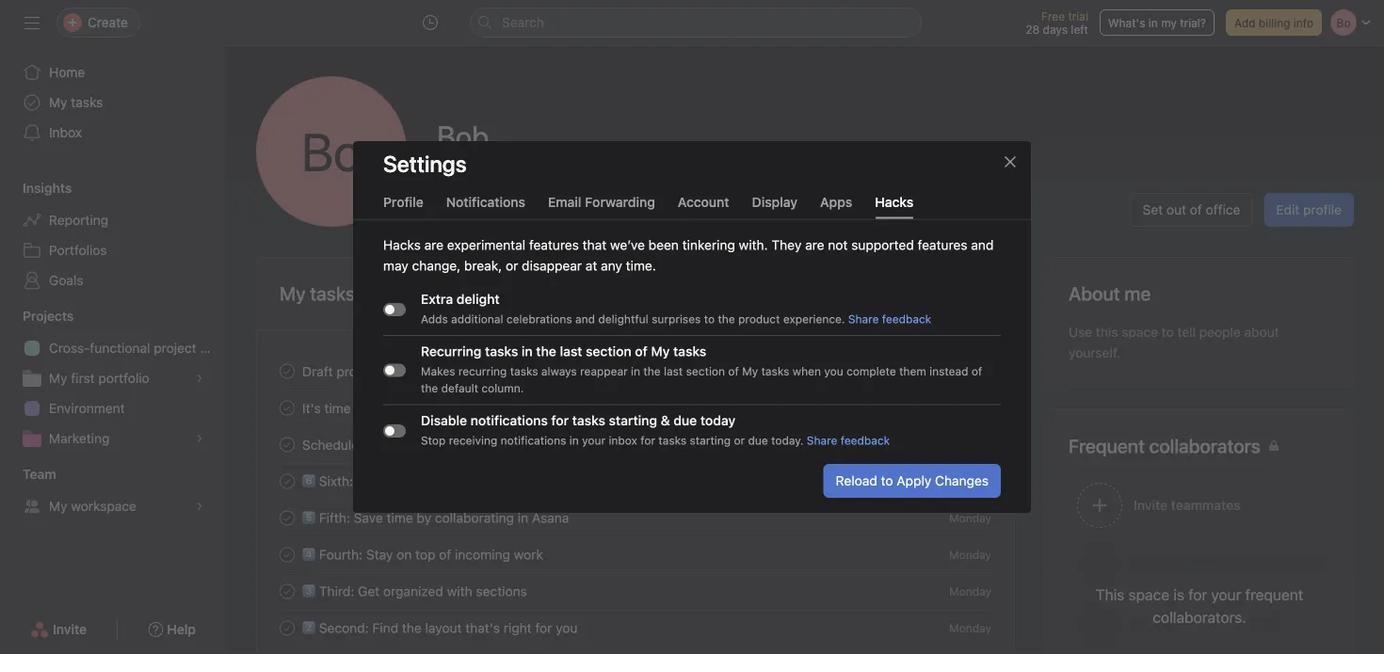 Task type: locate. For each thing, give the bounding box(es) containing it.
notifications down column.
[[471, 413, 548, 429]]

reload
[[836, 473, 878, 489]]

close image
[[1003, 154, 1018, 170]]

2 switch from the top
[[383, 364, 406, 377]]

get
[[358, 584, 380, 599]]

plan
[[200, 341, 226, 356]]

1 horizontal spatial or
[[734, 434, 745, 447]]

0 vertical spatial completed image
[[276, 434, 299, 456]]

changes
[[935, 473, 989, 489]]

global element
[[0, 46, 226, 159]]

invite button
[[18, 613, 99, 647]]

and inside extra delight adds additional celebrations and delightful surprises to the product experience. share feedback
[[576, 313, 595, 326]]

starting down today
[[690, 434, 731, 447]]

it's
[[302, 401, 321, 416]]

monday button for asana
[[950, 512, 992, 525]]

1 horizontal spatial section
[[686, 365, 725, 378]]

0 vertical spatial and
[[971, 237, 994, 253]]

free
[[1042, 9, 1065, 23]]

6 completed image from the top
[[276, 617, 299, 640]]

the inside extra delight adds additional celebrations and delightful surprises to the product experience. share feedback
[[718, 313, 735, 326]]

my tasks
[[49, 95, 103, 110]]

office
[[1206, 202, 1241, 218]]

for right right
[[535, 620, 552, 636]]

my up inbox
[[49, 95, 67, 110]]

completed checkbox left 5️⃣
[[276, 507, 299, 530]]

0 vertical spatial section
[[586, 344, 632, 359]]

0 vertical spatial work
[[393, 474, 422, 489]]

set out of office
[[1143, 202, 1241, 218]]

completed image left the 2️⃣
[[276, 617, 299, 640]]

hacks for hacks are experimental features that we've been tinkering with. they are not supported features and may change, break, or disappear at any time.
[[383, 237, 421, 253]]

5 monday button from the top
[[950, 622, 992, 635]]

0 horizontal spatial your
[[416, 401, 443, 416]]

time left "by"
[[387, 510, 413, 526]]

notifications right receiving
[[501, 434, 566, 447]]

of down delightful
[[635, 344, 648, 359]]

or inside hacks are experimental features that we've been tinkering with. they are not supported features and may change, break, or disappear at any time.
[[506, 258, 518, 274]]

my for my tasks
[[49, 95, 67, 110]]

project left the plan
[[154, 341, 197, 356]]

3 completed checkbox from the top
[[276, 507, 299, 530]]

5️⃣ fifth: save time by collaborating in asana
[[302, 510, 569, 526]]

your left inbox
[[582, 434, 606, 447]]

section up today
[[686, 365, 725, 378]]

sixth:
[[319, 474, 353, 489]]

or right break,
[[506, 258, 518, 274]]

environment
[[49, 401, 125, 416]]

1 vertical spatial project
[[337, 364, 379, 379]]

your up stop
[[416, 401, 443, 416]]

change,
[[412, 258, 461, 274]]

0 horizontal spatial section
[[586, 344, 632, 359]]

1 vertical spatial completed image
[[276, 470, 299, 493]]

and
[[971, 237, 994, 253], [576, 313, 595, 326]]

to left apply at bottom
[[881, 473, 893, 489]]

celebrations
[[507, 313, 572, 326]]

time right local
[[542, 163, 568, 179]]

my for my first portfolio
[[49, 371, 67, 386]]

tasks down &
[[659, 434, 687, 447]]

marketing link
[[11, 424, 215, 454]]

2 completed image from the top
[[276, 470, 299, 493]]

1 vertical spatial share
[[807, 434, 838, 447]]

tasks down home
[[71, 95, 103, 110]]

1 switch from the top
[[383, 303, 406, 316]]

in inside what's in my trial? button
[[1149, 16, 1158, 29]]

completed image for draft
[[276, 360, 299, 383]]

in
[[1149, 16, 1158, 29], [522, 344, 533, 359], [631, 365, 641, 378], [570, 434, 579, 447], [518, 510, 529, 526]]

with.
[[739, 237, 768, 253]]

to inside use this space to tell people about yourself.
[[1162, 324, 1174, 340]]

completed checkbox for draft
[[276, 360, 299, 383]]

of
[[1190, 202, 1203, 218], [635, 344, 648, 359], [728, 365, 739, 378], [972, 365, 983, 378], [439, 547, 451, 563]]

receiving
[[449, 434, 498, 447]]

time
[[542, 163, 568, 179], [324, 401, 351, 416], [387, 510, 413, 526]]

2 monday from the top
[[950, 512, 992, 525]]

reload to apply changes
[[836, 473, 989, 489]]

left
[[1071, 23, 1089, 36]]

features right supported
[[918, 237, 968, 253]]

last up always
[[560, 344, 583, 359]]

save
[[354, 510, 383, 526]]

0 horizontal spatial you
[[556, 620, 578, 636]]

kickoff
[[363, 437, 404, 453]]

they
[[772, 237, 802, 253]]

feedback up reload
[[841, 434, 890, 447]]

profile
[[383, 194, 424, 210]]

share feedback link up reload
[[807, 434, 890, 447]]

hacks inside hacks are experimental features that we've been tinkering with. they are not supported features and may change, break, or disappear at any time.
[[383, 237, 421, 253]]

completed checkbox left 4️⃣ at left bottom
[[276, 544, 299, 567]]

Completed checkbox
[[276, 397, 299, 420], [276, 470, 299, 493], [276, 544, 299, 567]]

about
[[1245, 324, 1280, 340]]

feedback
[[882, 313, 932, 326], [841, 434, 890, 447]]

surprises
[[652, 313, 701, 326]]

insights button
[[0, 179, 72, 198]]

0 vertical spatial you
[[825, 365, 844, 378]]

1 vertical spatial last
[[664, 365, 683, 378]]

1 horizontal spatial features
[[918, 237, 968, 253]]

in left inbox
[[570, 434, 579, 447]]

projects button
[[0, 307, 74, 326]]

you right when
[[825, 365, 844, 378]]

2 horizontal spatial time
[[542, 163, 568, 179]]

0 vertical spatial starting
[[609, 413, 658, 429]]

Completed checkbox
[[276, 360, 299, 383], [276, 434, 299, 456], [276, 507, 299, 530], [276, 581, 299, 603], [276, 617, 299, 640]]

switch left adds
[[383, 303, 406, 316]]

completed image left 4️⃣ at left bottom
[[276, 544, 299, 567]]

1 horizontal spatial time
[[387, 510, 413, 526]]

switch up 'it's time to update your goal(s)'
[[383, 364, 406, 377]]

add billing info
[[1235, 16, 1314, 29]]

1 monday button from the top
[[950, 475, 992, 488]]

in down celebrations
[[522, 344, 533, 359]]

completed checkbox for 3️⃣
[[276, 581, 299, 603]]

0 vertical spatial your
[[416, 401, 443, 416]]

1 vertical spatial share feedback link
[[807, 434, 890, 447]]

1 vertical spatial hacks
[[383, 237, 421, 253]]

space
[[1122, 324, 1159, 340]]

completed image for 4️⃣
[[276, 544, 299, 567]]

set
[[1143, 202, 1163, 218]]

for right inbox
[[641, 434, 656, 447]]

1 horizontal spatial share
[[849, 313, 879, 326]]

completed checkbox for 4️⃣
[[276, 544, 299, 567]]

3️⃣ third: get organized with sections
[[302, 584, 527, 599]]

work right make at the left bottom of the page
[[393, 474, 422, 489]]

portfolio
[[98, 371, 150, 386]]

of up today
[[728, 365, 739, 378]]

my inside "link"
[[49, 95, 67, 110]]

completed checkbox left it's
[[276, 397, 299, 420]]

tasks inside "link"
[[71, 95, 103, 110]]

2 monday button from the top
[[950, 512, 992, 525]]

5 monday from the top
[[950, 622, 992, 635]]

0 horizontal spatial and
[[576, 313, 595, 326]]

1 vertical spatial work
[[514, 547, 543, 563]]

1 vertical spatial your
[[582, 434, 606, 447]]

in inside disable notifications for tasks starting & due today stop receiving notifications in your inbox for tasks starting or due today. share feedback
[[570, 434, 579, 447]]

5 completed checkbox from the top
[[276, 617, 299, 640]]

in left "my"
[[1149, 16, 1158, 29]]

switch for recurring tasks in the last section of my tasks
[[383, 364, 406, 377]]

switch down 'it's time to update your goal(s)'
[[383, 425, 406, 438]]

not
[[828, 237, 848, 253]]

of right the '24'
[[972, 365, 983, 378]]

in right reappear
[[631, 365, 641, 378]]

insights element
[[0, 171, 226, 300]]

1 horizontal spatial due
[[748, 434, 768, 447]]

1 vertical spatial time
[[324, 401, 351, 416]]

may
[[383, 258, 409, 274]]

my left the first
[[49, 371, 67, 386]]

column.
[[482, 382, 524, 395]]

completed image left draft at the bottom of the page
[[276, 360, 299, 383]]

fourth:
[[319, 547, 363, 563]]

4 completed image from the top
[[276, 544, 299, 567]]

3 switch from the top
[[383, 425, 406, 438]]

features up disappear
[[529, 237, 579, 253]]

3 completed checkbox from the top
[[276, 544, 299, 567]]

or
[[506, 258, 518, 274], [734, 434, 745, 447]]

section up reappear
[[586, 344, 632, 359]]

1 horizontal spatial your
[[582, 434, 606, 447]]

0 horizontal spatial or
[[506, 258, 518, 274]]

you right right
[[556, 620, 578, 636]]

0 horizontal spatial hacks
[[383, 237, 421, 253]]

delight
[[457, 292, 500, 307]]

0 horizontal spatial features
[[529, 237, 579, 253]]

1 horizontal spatial and
[[971, 237, 994, 253]]

completed image
[[276, 360, 299, 383], [276, 397, 299, 420], [276, 507, 299, 530], [276, 544, 299, 567], [276, 581, 299, 603], [276, 617, 299, 640]]

of right top
[[439, 547, 451, 563]]

1 horizontal spatial you
[[825, 365, 844, 378]]

due left today.
[[748, 434, 768, 447]]

are left not
[[805, 237, 825, 253]]

1 vertical spatial starting
[[690, 434, 731, 447]]

completed image for 2️⃣
[[276, 617, 299, 640]]

your inside disable notifications for tasks starting & due today stop receiving notifications in your inbox for tasks starting or due today. share feedback
[[582, 434, 606, 447]]

settings
[[383, 151, 467, 177]]

1 vertical spatial switch
[[383, 364, 406, 377]]

you inside recurring tasks in the last section of my tasks makes recurring tasks always reappear in the last section of my tasks when you complete them instead of the default column.
[[825, 365, 844, 378]]

my inside projects element
[[49, 371, 67, 386]]

fifth:
[[319, 510, 350, 526]]

my down team
[[49, 499, 67, 514]]

0 vertical spatial hacks
[[875, 194, 914, 210]]

what's in my trial?
[[1109, 16, 1207, 29]]

2 vertical spatial time
[[387, 510, 413, 526]]

5 completed image from the top
[[276, 581, 299, 603]]

completed image left it's
[[276, 397, 299, 420]]

edit profile button
[[1264, 193, 1355, 227]]

share right today.
[[807, 434, 838, 447]]

to right surprises
[[704, 313, 715, 326]]

0 horizontal spatial project
[[154, 341, 197, 356]]

time right it's
[[324, 401, 351, 416]]

0 horizontal spatial are
[[424, 237, 444, 253]]

completed checkbox left the 2️⃣
[[276, 617, 299, 640]]

completed checkbox left the schedule
[[276, 434, 299, 456]]

tasks down reappear
[[572, 413, 606, 429]]

2 vertical spatial completed checkbox
[[276, 544, 299, 567]]

0 horizontal spatial work
[[393, 474, 422, 489]]

monday for for
[[950, 622, 992, 635]]

5️⃣
[[302, 510, 316, 526]]

2 vertical spatial switch
[[383, 425, 406, 438]]

2 are from the left
[[805, 237, 825, 253]]

1 vertical spatial for
[[641, 434, 656, 447]]

the down makes
[[421, 382, 438, 395]]

to
[[704, 313, 715, 326], [1162, 324, 1174, 340], [355, 401, 367, 416], [881, 473, 893, 489]]

project
[[154, 341, 197, 356], [337, 364, 379, 379]]

1 vertical spatial and
[[576, 313, 595, 326]]

completed image left 6️⃣
[[276, 470, 299, 493]]

1 completed checkbox from the top
[[276, 360, 299, 383]]

3 completed image from the top
[[276, 507, 299, 530]]

0 horizontal spatial share
[[807, 434, 838, 447]]

completed checkbox left 6️⃣
[[276, 470, 299, 493]]

completed checkbox left 3️⃣
[[276, 581, 299, 603]]

share feedback link up the complete
[[849, 313, 932, 326]]

0 vertical spatial share feedback link
[[849, 313, 932, 326]]

due right &
[[674, 413, 697, 429]]

days
[[1043, 23, 1068, 36]]

24
[[951, 365, 965, 378]]

the left 'product'
[[718, 313, 735, 326]]

3 monday button from the top
[[950, 549, 992, 562]]

1 vertical spatial or
[[734, 434, 745, 447]]

0 vertical spatial share
[[849, 313, 879, 326]]

0 vertical spatial due
[[674, 413, 697, 429]]

2 completed checkbox from the top
[[276, 470, 299, 493]]

delightful
[[598, 313, 649, 326]]

hacks up supported
[[875, 194, 914, 210]]

due
[[674, 413, 697, 429], [748, 434, 768, 447]]

invite
[[53, 622, 87, 638]]

completed image for 6️⃣
[[276, 470, 299, 493]]

completed image
[[276, 434, 299, 456], [276, 470, 299, 493]]

completed checkbox for it's
[[276, 397, 299, 420]]

hacks are experimental features that we've been tinkering with. they are not supported features and may change, break, or disappear at any time.
[[383, 237, 994, 274]]

1 horizontal spatial hacks
[[875, 194, 914, 210]]

feedback up the them
[[882, 313, 932, 326]]

4 completed checkbox from the top
[[276, 581, 299, 603]]

any
[[601, 258, 623, 274]]

1 completed image from the top
[[276, 434, 299, 456]]

1 vertical spatial completed checkbox
[[276, 470, 299, 493]]

1 horizontal spatial are
[[805, 237, 825, 253]]

completed checkbox for 6️⃣
[[276, 470, 299, 493]]

my workspace
[[49, 499, 136, 514]]

0 horizontal spatial time
[[324, 401, 351, 416]]

0 vertical spatial or
[[506, 258, 518, 274]]

3 monday from the top
[[950, 549, 992, 562]]

completed checkbox left draft at the bottom of the page
[[276, 360, 299, 383]]

my inside "teams" element
[[49, 499, 67, 514]]

share right 'experience.'
[[849, 313, 879, 326]]

2️⃣ second: find the layout that's right for you
[[302, 620, 578, 636]]

switch
[[383, 303, 406, 316], [383, 364, 406, 377], [383, 425, 406, 438]]

2 completed image from the top
[[276, 397, 299, 420]]

of inside button
[[1190, 202, 1203, 218]]

search list box
[[470, 8, 922, 38]]

free trial 28 days left
[[1026, 9, 1089, 36]]

stay
[[366, 547, 393, 563]]

hide sidebar image
[[24, 15, 40, 30]]

product
[[739, 313, 780, 326]]

share feedback link
[[849, 313, 932, 326], [807, 434, 890, 447]]

last up &
[[664, 365, 683, 378]]

my for my workspace
[[49, 499, 67, 514]]

search
[[502, 15, 544, 30]]

draft project brief
[[302, 364, 411, 379]]

profile button
[[383, 194, 424, 219]]

4️⃣
[[302, 547, 316, 563]]

6️⃣ sixth: make work manageable
[[302, 474, 500, 489]]

1 completed checkbox from the top
[[276, 397, 299, 420]]

are
[[424, 237, 444, 253], [805, 237, 825, 253]]

starting up inbox
[[609, 413, 658, 429]]

1 vertical spatial feedback
[[841, 434, 890, 447]]

my
[[49, 95, 67, 110], [651, 344, 670, 359], [742, 365, 758, 378], [49, 371, 67, 386], [49, 499, 67, 514]]

my tasks link
[[11, 88, 215, 118]]

1 completed image from the top
[[276, 360, 299, 383]]

0 vertical spatial feedback
[[882, 313, 932, 326]]

of right out
[[1190, 202, 1203, 218]]

hacks for hacks
[[875, 194, 914, 210]]

makes
[[421, 365, 455, 378]]

at
[[586, 258, 598, 274]]

to inside extra delight adds additional celebrations and delightful surprises to the product experience. share feedback
[[704, 313, 715, 326]]

completed image left 3️⃣
[[276, 581, 299, 603]]

or down today
[[734, 434, 745, 447]]

to left tell
[[1162, 324, 1174, 340]]

share feedback link for today
[[807, 434, 890, 447]]

0 vertical spatial time
[[542, 163, 568, 179]]

completed image left 5️⃣
[[276, 507, 299, 530]]

1 vertical spatial due
[[748, 434, 768, 447]]

supported
[[852, 237, 914, 253]]

teams element
[[0, 458, 226, 526]]

monday for work
[[950, 549, 992, 562]]

completed image left the schedule
[[276, 434, 299, 456]]

0 vertical spatial switch
[[383, 303, 406, 316]]

are up change,
[[424, 237, 444, 253]]

work down asana
[[514, 547, 543, 563]]

0 vertical spatial last
[[560, 344, 583, 359]]

project left the brief
[[337, 364, 379, 379]]

2 completed checkbox from the top
[[276, 434, 299, 456]]

0 vertical spatial completed checkbox
[[276, 397, 299, 420]]

hacks up may
[[383, 237, 421, 253]]

0 horizontal spatial starting
[[609, 413, 658, 429]]

for down always
[[551, 413, 569, 429]]

tasks
[[71, 95, 103, 110], [485, 344, 518, 359], [674, 344, 707, 359], [510, 365, 538, 378], [762, 365, 790, 378], [572, 413, 606, 429], [659, 434, 687, 447]]



Task type: vqa. For each thing, say whether or not it's contained in the screenshot.
Greg Robinson Greg
no



Task type: describe. For each thing, give the bounding box(es) containing it.
projects element
[[0, 300, 226, 458]]

brief
[[383, 364, 411, 379]]

forwarding
[[585, 194, 655, 210]]

tasks down surprises
[[674, 344, 707, 359]]

cross-
[[49, 341, 90, 356]]

today button
[[960, 402, 992, 415]]

share inside extra delight adds additional celebrations and delightful surprises to the product experience. share feedback
[[849, 313, 879, 326]]

third:
[[319, 584, 354, 599]]

goal(s)
[[447, 401, 489, 416]]

to left update
[[355, 401, 367, 416]]

disappear
[[522, 258, 582, 274]]

today
[[701, 413, 736, 429]]

in left asana
[[518, 510, 529, 526]]

feedback inside disable notifications for tasks starting & due today stop receiving notifications in your inbox for tasks starting or due today. share feedback
[[841, 434, 890, 447]]

1 horizontal spatial starting
[[690, 434, 731, 447]]

functional
[[90, 341, 150, 356]]

reload to apply changes button
[[824, 464, 1001, 498]]

reappear
[[580, 365, 628, 378]]

0 vertical spatial for
[[551, 413, 569, 429]]

collaborating
[[435, 510, 514, 526]]

share inside disable notifications for tasks starting & due today stop receiving notifications in your inbox for tasks starting or due today. share feedback
[[807, 434, 838, 447]]

my workspace link
[[11, 492, 215, 522]]

and inside hacks are experimental features that we've been tinkering with. they are not supported features and may change, break, or disappear at any time.
[[971, 237, 994, 253]]

tasks left when
[[762, 365, 790, 378]]

schedule kickoff meeting
[[302, 437, 456, 453]]

4 monday button from the top
[[950, 585, 992, 599]]

meeting
[[407, 437, 456, 453]]

3️⃣
[[302, 584, 316, 599]]

tasks up recurring
[[485, 344, 518, 359]]

share feedback link for surprises
[[849, 313, 932, 326]]

team button
[[0, 465, 56, 484]]

1 are from the left
[[424, 237, 444, 253]]

10:01am local time
[[456, 163, 568, 179]]

feedback inside extra delight adds additional celebrations and delightful surprises to the product experience. share feedback
[[882, 313, 932, 326]]

organized
[[383, 584, 444, 599]]

instead
[[930, 365, 969, 378]]

tasks up column.
[[510, 365, 538, 378]]

the right find
[[402, 620, 422, 636]]

2 features from the left
[[918, 237, 968, 253]]

completed checkbox for schedule
[[276, 434, 299, 456]]

cross-functional project plan
[[49, 341, 226, 356]]

monday for asana
[[950, 512, 992, 525]]

my down 'product'
[[742, 365, 758, 378]]

apply
[[897, 473, 932, 489]]

additional
[[451, 313, 504, 326]]

notifications button
[[446, 194, 526, 219]]

the up always
[[536, 344, 557, 359]]

0 vertical spatial notifications
[[471, 413, 548, 429]]

update
[[370, 401, 413, 416]]

draft
[[302, 364, 333, 379]]

that
[[583, 237, 607, 253]]

email
[[548, 194, 582, 210]]

0 horizontal spatial due
[[674, 413, 697, 429]]

4 monday from the top
[[950, 585, 992, 599]]

what's
[[1109, 16, 1146, 29]]

my first portfolio
[[49, 371, 150, 386]]

default
[[441, 382, 479, 395]]

by
[[417, 510, 432, 526]]

switch for disable notifications for tasks starting & due today
[[383, 425, 406, 438]]

1 vertical spatial notifications
[[501, 434, 566, 447]]

1 features from the left
[[529, 237, 579, 253]]

home link
[[11, 57, 215, 88]]

–
[[968, 365, 975, 378]]

complete
[[847, 365, 896, 378]]

1 vertical spatial section
[[686, 365, 725, 378]]

1 horizontal spatial work
[[514, 547, 543, 563]]

environment link
[[11, 394, 215, 424]]

first
[[71, 371, 95, 386]]

completed image for 3️⃣
[[276, 581, 299, 603]]

yourself.
[[1069, 345, 1121, 361]]

inbox
[[609, 434, 638, 447]]

monday button for work
[[950, 549, 992, 562]]

search button
[[470, 8, 922, 38]]

make
[[357, 474, 389, 489]]

this
[[1096, 324, 1119, 340]]

1 horizontal spatial last
[[664, 365, 683, 378]]

2 vertical spatial for
[[535, 620, 552, 636]]

the right reappear
[[644, 365, 661, 378]]

6️⃣
[[302, 474, 316, 489]]

my down surprises
[[651, 344, 670, 359]]

time.
[[626, 258, 656, 274]]

0 vertical spatial project
[[154, 341, 197, 356]]

1 monday from the top
[[950, 475, 992, 488]]

portfolios link
[[11, 235, 215, 266]]

switch for extra delight
[[383, 303, 406, 316]]

right
[[504, 620, 532, 636]]

set out of office button
[[1131, 193, 1253, 227]]

with
[[447, 584, 473, 599]]

10:01am
[[456, 163, 506, 179]]

recurring tasks in the last section of my tasks makes recurring tasks always reappear in the last section of my tasks when you complete them instead of the default column.
[[421, 344, 983, 395]]

tinkering
[[683, 237, 735, 253]]

layout
[[425, 620, 462, 636]]

extra delight adds additional celebrations and delightful surprises to the product experience. share feedback
[[421, 292, 932, 326]]

1 vertical spatial you
[[556, 620, 578, 636]]

disable
[[421, 413, 467, 429]]

home
[[49, 65, 85, 80]]

goals
[[49, 273, 83, 288]]

1 horizontal spatial project
[[337, 364, 379, 379]]

trial?
[[1180, 16, 1207, 29]]

incoming
[[455, 547, 510, 563]]

edit
[[1277, 202, 1300, 218]]

account
[[678, 194, 730, 210]]

0 horizontal spatial last
[[560, 344, 583, 359]]

completed checkbox for 5️⃣
[[276, 507, 299, 530]]

today
[[960, 402, 992, 415]]

info
[[1294, 16, 1314, 29]]

workspace
[[71, 499, 136, 514]]

that's
[[466, 620, 500, 636]]

completed image for schedule
[[276, 434, 299, 456]]

been
[[649, 237, 679, 253]]

28
[[1026, 23, 1040, 36]]

completed image for it's
[[276, 397, 299, 420]]

hacks button
[[875, 194, 914, 219]]

apps button
[[821, 194, 853, 219]]

completed image for 5️⃣
[[276, 507, 299, 530]]

or inside disable notifications for tasks starting & due today stop receiving notifications in your inbox for tasks starting or due today. share feedback
[[734, 434, 745, 447]]

recurring
[[459, 365, 507, 378]]

my
[[1162, 16, 1177, 29]]

break,
[[464, 258, 502, 274]]

edit profile
[[1277, 202, 1342, 218]]

&
[[661, 413, 670, 429]]

completed checkbox for 2️⃣
[[276, 617, 299, 640]]

to inside button
[[881, 473, 893, 489]]

profile
[[1304, 202, 1342, 218]]

second:
[[319, 620, 369, 636]]

monday button for for
[[950, 622, 992, 635]]

tell
[[1178, 324, 1196, 340]]

people
[[1200, 324, 1241, 340]]

my tasks
[[280, 283, 355, 305]]



